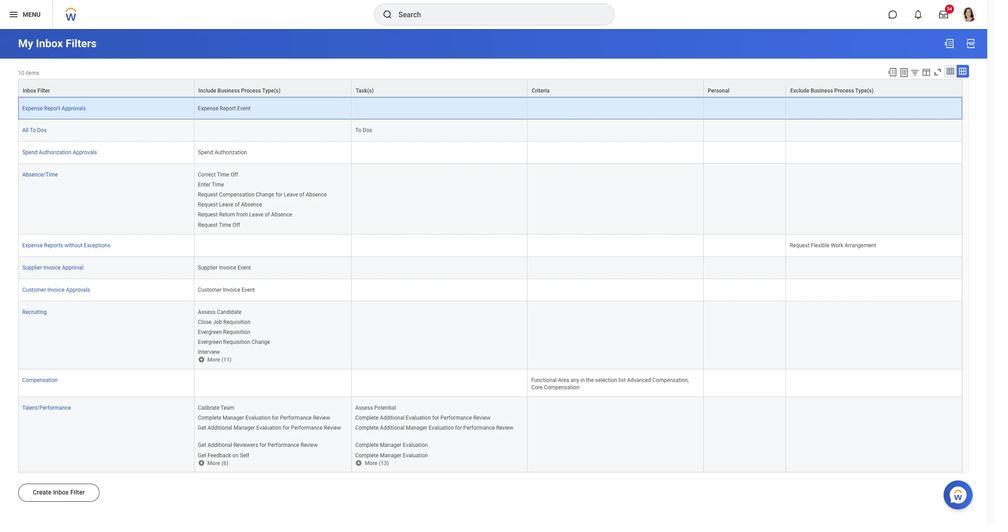 Task type: describe. For each thing, give the bounding box(es) containing it.
0 horizontal spatial compensation
[[22, 378, 58, 384]]

customer for customer invoice event
[[198, 287, 222, 293]]

complete for complete manager evaluation for performance review element
[[198, 415, 221, 422]]

expense for expense report approvals
[[22, 105, 43, 112]]

get feedback on self
[[198, 453, 249, 459]]

absence/time link
[[22, 170, 58, 178]]

complete for complete additional evaluation for performance review element
[[355, 415, 379, 422]]

talent/performance
[[22, 405, 71, 412]]

recruiting link
[[22, 307, 47, 316]]

type(s) for include business process type(s)
[[262, 88, 281, 94]]

2 to from the left
[[355, 127, 361, 134]]

row containing inbox filter
[[18, 79, 962, 97]]

items
[[26, 70, 39, 76]]

report for approvals
[[44, 105, 60, 112]]

click to view/edit grid preferences image
[[921, 67, 931, 77]]

expense report approvals
[[22, 105, 86, 112]]

performance for complete additional evaluation for performance review
[[441, 415, 472, 422]]

evergreen requisition element
[[198, 328, 250, 336]]

items selected list containing correct time off
[[198, 170, 341, 229]]

row containing compensation
[[18, 370, 962, 398]]

type(s) for exclude business process type(s)
[[855, 88, 874, 94]]

interview element
[[198, 348, 220, 356]]

request for request return from leave of absence
[[198, 212, 218, 218]]

(11)
[[221, 357, 231, 363]]

to dos
[[355, 127, 372, 134]]

assess for assess candidate
[[198, 309, 216, 316]]

criteria
[[532, 88, 550, 94]]

more (11)
[[207, 357, 231, 363]]

flexible
[[811, 242, 830, 249]]

exclude business process type(s) button
[[786, 80, 962, 97]]

request leave of absence element
[[198, 200, 262, 208]]

area
[[558, 378, 569, 384]]

menu
[[23, 11, 41, 18]]

customer invoice event
[[198, 287, 255, 293]]

export to excel image for 10 items
[[887, 67, 897, 77]]

create
[[33, 490, 51, 497]]

return
[[219, 212, 235, 218]]

compensation,
[[652, 378, 689, 384]]

1 horizontal spatial of
[[265, 212, 270, 218]]

inbox filter button
[[19, 80, 194, 97]]

(6)
[[221, 460, 228, 467]]

correct time off
[[198, 172, 238, 178]]

event for expense report event
[[237, 105, 251, 112]]

time for request
[[219, 222, 231, 228]]

task(s)
[[356, 88, 374, 94]]

inbox large image
[[939, 10, 948, 19]]

create inbox filter
[[33, 490, 85, 497]]

potential
[[374, 405, 396, 412]]

1 to from the left
[[30, 127, 36, 134]]

additional for get additional manager evaluation for performance review
[[208, 425, 232, 432]]

compensation inside items selected list
[[219, 192, 254, 198]]

for down complete additional evaluation for performance review
[[455, 425, 462, 432]]

2 dos from the left
[[363, 127, 372, 134]]

personal
[[708, 88, 729, 94]]

expand table image
[[958, 67, 967, 76]]

performance for complete manager evaluation for performance review
[[280, 415, 312, 422]]

off for request time off
[[233, 222, 240, 228]]

toolbar inside my inbox filters main content
[[883, 65, 969, 79]]

include business process type(s)
[[198, 88, 281, 94]]

invoice for customer invoice event
[[223, 287, 240, 293]]

for down complete manager evaluation for performance review on the bottom of page
[[283, 425, 290, 432]]

change for requisition
[[252, 339, 270, 346]]

spend authorization
[[198, 150, 247, 156]]

more (6)
[[207, 460, 228, 467]]

inbox for my
[[36, 37, 63, 50]]

request time off element
[[198, 220, 240, 228]]

team
[[221, 405, 234, 412]]

the
[[586, 378, 594, 384]]

close job requisition
[[198, 319, 250, 326]]

reports
[[44, 242, 63, 249]]

evaluation inside complete additional evaluation for performance review element
[[406, 415, 431, 422]]

1 requisition from the top
[[223, 319, 250, 326]]

performance for get additional reviewers for performance review
[[268, 443, 299, 449]]

approval
[[62, 265, 83, 271]]

get feedback on self element
[[198, 451, 249, 459]]

get additional manager evaluation for performance review
[[198, 425, 341, 432]]

reviewers
[[234, 443, 258, 449]]

my inbox filters
[[18, 37, 97, 50]]

correct
[[198, 172, 216, 178]]

expense report approvals link
[[22, 104, 86, 112]]

exceptions
[[84, 242, 110, 249]]

requisition for evergreen requisition change
[[223, 339, 250, 346]]

authorization for spend authorization approvals
[[39, 150, 71, 156]]

arrangement
[[845, 242, 876, 249]]

selection
[[595, 378, 617, 384]]

work
[[831, 242, 843, 249]]

personal button
[[704, 80, 786, 97]]

row containing expense report approvals
[[18, 97, 962, 120]]

more (13) button
[[355, 460, 390, 467]]

in
[[580, 378, 585, 384]]

business for include
[[218, 88, 240, 94]]

my inbox filters main content
[[0, 29, 987, 515]]

for for get additional reviewers for performance review
[[260, 443, 266, 449]]

assess candidate element
[[198, 307, 242, 316]]

spend authorization approvals link
[[22, 148, 97, 156]]

compensation inside the functional area any in the selection list advanced compensation, core compensation
[[544, 385, 579, 391]]

10 items
[[18, 70, 39, 76]]

select to filter grid data image
[[910, 68, 920, 77]]

spend authorization element
[[198, 148, 247, 156]]

row containing spend authorization approvals
[[18, 142, 962, 164]]

row containing customer invoice approvals
[[18, 279, 962, 302]]

all
[[22, 127, 28, 134]]

more (6) button
[[198, 460, 229, 467]]

spend for spend authorization
[[198, 150, 213, 156]]

export to worksheets image
[[899, 67, 910, 78]]

additional for complete additional manager evaluation for performance review
[[380, 425, 405, 432]]

expense report event element
[[198, 104, 251, 112]]

talent/performance link
[[22, 404, 71, 412]]

calibrate
[[198, 405, 219, 412]]

evaluation inside complete additional manager evaluation for performance review element
[[429, 425, 454, 432]]

assess candidate
[[198, 309, 242, 316]]

complete additional manager evaluation for performance review element
[[355, 424, 513, 432]]

all to dos
[[22, 127, 47, 134]]

supplier for supplier invoice approval
[[22, 265, 42, 271]]

request compensation change for leave of absence element
[[198, 190, 327, 198]]

change for compensation
[[256, 192, 274, 198]]

expense for expense report event
[[198, 105, 218, 112]]

functional area any in the selection list advanced compensation, core compensation
[[531, 378, 690, 391]]

recruiting
[[22, 309, 47, 316]]

supplier invoice event
[[198, 265, 251, 271]]

time for enter
[[212, 182, 224, 188]]

requisition for evergreen requisition
[[223, 329, 250, 336]]

evaluation inside complete manager evaluation for performance review element
[[245, 415, 271, 422]]

search image
[[382, 9, 393, 20]]

evergreen requisition change element
[[198, 338, 270, 346]]

complete manager evaluation for 1st complete manager evaluation element from the bottom of the items selected list containing assess potential
[[355, 453, 428, 459]]

report for event
[[220, 105, 236, 112]]

enter
[[198, 182, 211, 188]]

more for more (13)
[[365, 460, 377, 467]]

expense reports without exceptions
[[22, 242, 110, 249]]

my
[[18, 37, 33, 50]]

absence/time
[[22, 172, 58, 178]]

absence inside request compensation change for leave of absence element
[[306, 192, 327, 198]]

approvals for customer invoice approvals
[[66, 287, 90, 293]]

get additional reviewers for performance review element
[[198, 441, 318, 449]]

row containing talent/performance
[[18, 398, 962, 473]]

criteria button
[[528, 80, 703, 97]]

1 vertical spatial leave
[[219, 202, 233, 208]]

enter time element
[[198, 180, 224, 188]]

request flexible work arrangement
[[790, 242, 876, 249]]

table image
[[946, 67, 955, 76]]

get additional manager evaluation for performance review element
[[198, 424, 341, 432]]

include
[[198, 88, 216, 94]]

inbox inside popup button
[[23, 88, 36, 94]]

filters
[[66, 37, 97, 50]]

assess potential
[[355, 405, 396, 412]]

exclude
[[790, 88, 809, 94]]

row containing recruiting
[[18, 302, 962, 370]]

2 horizontal spatial of
[[299, 192, 304, 198]]

invoice for customer invoice approvals
[[47, 287, 65, 293]]

create inbox filter button
[[18, 485, 99, 503]]



Task type: vqa. For each thing, say whether or not it's contained in the screenshot.
Development Item Update resume
no



Task type: locate. For each thing, give the bounding box(es) containing it.
Search Workday  search field
[[398, 5, 596, 25]]

filter inside popup button
[[38, 88, 50, 94]]

2 process from the left
[[834, 88, 854, 94]]

0 horizontal spatial export to excel image
[[887, 67, 897, 77]]

2 vertical spatial requisition
[[223, 339, 250, 346]]

0 vertical spatial requisition
[[223, 319, 250, 326]]

inbox right create
[[53, 490, 69, 497]]

all to dos link
[[22, 125, 47, 134]]

(13)
[[379, 460, 389, 467]]

1 vertical spatial assess
[[355, 405, 373, 412]]

10 row from the top
[[18, 370, 962, 398]]

0 horizontal spatial process
[[241, 88, 261, 94]]

expense left reports
[[22, 242, 43, 249]]

filter
[[38, 88, 50, 94], [70, 490, 85, 497]]

2 vertical spatial get
[[198, 453, 206, 459]]

to right all
[[30, 127, 36, 134]]

1 report from the left
[[44, 105, 60, 112]]

2 vertical spatial inbox
[[53, 490, 69, 497]]

customer invoice event element
[[198, 285, 255, 293]]

0 horizontal spatial dos
[[37, 127, 47, 134]]

34 button
[[934, 5, 954, 25]]

request compensation change for leave of absence
[[198, 192, 327, 198]]

0 horizontal spatial absence
[[241, 202, 262, 208]]

0 horizontal spatial to
[[30, 127, 36, 134]]

0 vertical spatial compensation
[[219, 192, 254, 198]]

2 customer from the left
[[198, 287, 222, 293]]

evergreen up interview element
[[198, 339, 222, 346]]

business inside include business process type(s) popup button
[[218, 88, 240, 94]]

items selected list containing calibrate team
[[198, 404, 348, 460]]

1 horizontal spatial supplier
[[198, 265, 218, 271]]

evergreen down close
[[198, 329, 222, 336]]

1 horizontal spatial filter
[[70, 490, 85, 497]]

0 horizontal spatial of
[[235, 202, 240, 208]]

1 vertical spatial off
[[233, 222, 240, 228]]

5 row from the top
[[18, 164, 962, 235]]

0 horizontal spatial leave
[[219, 202, 233, 208]]

report down inbox filter
[[44, 105, 60, 112]]

event
[[237, 105, 251, 112], [238, 265, 251, 271], [242, 287, 255, 293]]

1 customer from the left
[[22, 287, 46, 293]]

0 vertical spatial time
[[217, 172, 229, 178]]

request for request flexible work arrangement
[[790, 242, 810, 249]]

2 horizontal spatial leave
[[284, 192, 298, 198]]

more down feedback
[[207, 460, 220, 467]]

export to excel image for my inbox filters
[[944, 38, 955, 49]]

items selected list
[[198, 170, 341, 229], [198, 307, 285, 356], [198, 404, 348, 460], [355, 404, 524, 460]]

include business process type(s) button
[[194, 80, 351, 97]]

9 row from the top
[[18, 302, 962, 370]]

evergreen requisition change
[[198, 339, 270, 346]]

1 vertical spatial time
[[212, 182, 224, 188]]

1 row from the top
[[18, 79, 962, 97]]

review for get additional reviewers for performance review
[[301, 443, 318, 449]]

requisition down candidate
[[223, 319, 250, 326]]

additional inside complete additional evaluation for performance review element
[[380, 415, 405, 422]]

items selected list for more (6)
[[198, 404, 348, 460]]

2 evergreen from the top
[[198, 339, 222, 346]]

expense
[[22, 105, 43, 112], [198, 105, 218, 112], [22, 242, 43, 249]]

additional
[[380, 415, 405, 422], [208, 425, 232, 432], [380, 425, 405, 432], [208, 443, 232, 449]]

0 horizontal spatial authorization
[[39, 150, 71, 156]]

expense down inbox filter
[[22, 105, 43, 112]]

spend down all
[[22, 150, 38, 156]]

complete for 1st complete manager evaluation element from the bottom of the items selected list containing assess potential
[[355, 453, 379, 459]]

calibrate team element
[[198, 404, 234, 412]]

spend for spend authorization approvals
[[22, 150, 38, 156]]

0 vertical spatial complete manager evaluation element
[[355, 441, 428, 449]]

get for get additional reviewers for performance review
[[198, 443, 206, 449]]

1 vertical spatial complete manager evaluation element
[[355, 451, 428, 459]]

2 vertical spatial leave
[[249, 212, 263, 218]]

request return from leave of absence
[[198, 212, 292, 218]]

2 horizontal spatial compensation
[[544, 385, 579, 391]]

event for customer invoice event
[[242, 287, 255, 293]]

supplier up customer invoice event element at the left bottom
[[198, 265, 218, 271]]

absence inside request return from leave of absence element
[[271, 212, 292, 218]]

1 horizontal spatial type(s)
[[855, 88, 874, 94]]

calibrate team
[[198, 405, 234, 412]]

0 horizontal spatial assess
[[198, 309, 216, 316]]

candidate
[[217, 309, 242, 316]]

additional for get additional reviewers for performance review
[[208, 443, 232, 449]]

requisition
[[223, 319, 250, 326], [223, 329, 250, 336], [223, 339, 250, 346]]

performance
[[280, 415, 312, 422], [441, 415, 472, 422], [291, 425, 323, 432], [463, 425, 495, 432], [268, 443, 299, 449]]

1 vertical spatial of
[[235, 202, 240, 208]]

business for exclude
[[811, 88, 833, 94]]

process for exclude business process type(s)
[[834, 88, 854, 94]]

for for request compensation change for leave of absence
[[276, 192, 282, 198]]

assess potential element
[[355, 404, 396, 412]]

evergreen for evergreen requisition
[[198, 329, 222, 336]]

type(s)
[[262, 88, 281, 94], [855, 88, 874, 94]]

2 vertical spatial absence
[[271, 212, 292, 218]]

business right exclude
[[811, 88, 833, 94]]

0 horizontal spatial report
[[44, 105, 60, 112]]

1 horizontal spatial authorization
[[215, 150, 247, 156]]

enter time
[[198, 182, 224, 188]]

of
[[299, 192, 304, 198], [235, 202, 240, 208], [265, 212, 270, 218]]

from
[[236, 212, 248, 218]]

more (13)
[[365, 460, 389, 467]]

filter up expense report approvals link at left
[[38, 88, 50, 94]]

complete for second complete manager evaluation element from the bottom
[[355, 443, 379, 449]]

0 vertical spatial change
[[256, 192, 274, 198]]

authorization up the absence/time link
[[39, 150, 71, 156]]

0 vertical spatial approvals
[[62, 105, 86, 112]]

time
[[217, 172, 229, 178], [212, 182, 224, 188], [219, 222, 231, 228]]

event down "supplier invoice event"
[[242, 287, 255, 293]]

invoice left approval
[[43, 265, 61, 271]]

0 horizontal spatial customer
[[22, 287, 46, 293]]

more (11) button
[[198, 356, 232, 364]]

cell
[[352, 97, 528, 120], [528, 97, 704, 120], [704, 97, 786, 120], [786, 97, 962, 120], [194, 120, 352, 142], [528, 120, 704, 142], [704, 120, 786, 142], [786, 120, 962, 142], [352, 142, 528, 164], [528, 142, 704, 164], [704, 142, 786, 164], [786, 142, 962, 164], [352, 164, 528, 235], [528, 164, 704, 235], [704, 164, 786, 235], [786, 164, 962, 235], [194, 235, 352, 257], [352, 235, 528, 257], [528, 235, 704, 257], [704, 235, 786, 257], [352, 257, 528, 279], [528, 257, 704, 279], [704, 257, 786, 279], [786, 257, 962, 279], [352, 279, 528, 302], [528, 279, 704, 302], [704, 279, 786, 302], [786, 279, 962, 302], [352, 302, 528, 370], [528, 302, 704, 370], [704, 302, 786, 370], [786, 302, 962, 370], [194, 370, 352, 398], [352, 370, 528, 398], [704, 370, 786, 398], [786, 370, 962, 398], [528, 398, 704, 473], [704, 398, 786, 473], [786, 398, 962, 473]]

invoice up customer invoice event element at the left bottom
[[219, 265, 236, 271]]

row
[[18, 79, 962, 97], [18, 97, 962, 120], [18, 120, 962, 142], [18, 142, 962, 164], [18, 164, 962, 235], [18, 235, 962, 257], [18, 257, 962, 279], [18, 279, 962, 302], [18, 302, 962, 370], [18, 370, 962, 398], [18, 398, 962, 473]]

0 horizontal spatial business
[[218, 88, 240, 94]]

items selected list for more (11)
[[198, 307, 285, 356]]

2 report from the left
[[220, 105, 236, 112]]

dos down task(s)
[[363, 127, 372, 134]]

spend authorization approvals
[[22, 150, 97, 156]]

filter right create
[[70, 490, 85, 497]]

spend up correct
[[198, 150, 213, 156]]

1 complete manager evaluation from the top
[[355, 443, 428, 449]]

inbox for create
[[53, 490, 69, 497]]

0 horizontal spatial spend
[[22, 150, 38, 156]]

off down from at the top
[[233, 222, 240, 228]]

supplier up customer invoice approvals link
[[22, 265, 42, 271]]

1 horizontal spatial assess
[[355, 405, 373, 412]]

report down include business process type(s)
[[220, 105, 236, 112]]

process inside popup button
[[241, 88, 261, 94]]

1 vertical spatial approvals
[[73, 150, 97, 156]]

evergreen requisition
[[198, 329, 250, 336]]

exclude business process type(s)
[[790, 88, 874, 94]]

supplier invoice approval
[[22, 265, 83, 271]]

1 vertical spatial evergreen
[[198, 339, 222, 346]]

more down the interview
[[207, 357, 220, 363]]

0 horizontal spatial type(s)
[[262, 88, 281, 94]]

event down include business process type(s)
[[237, 105, 251, 112]]

1 vertical spatial requisition
[[223, 329, 250, 336]]

0 vertical spatial evergreen
[[198, 329, 222, 336]]

off inside correct time off element
[[231, 172, 238, 178]]

evergreen
[[198, 329, 222, 336], [198, 339, 222, 346]]

time down correct time off
[[212, 182, 224, 188]]

notifications large image
[[914, 10, 923, 19]]

2 complete manager evaluation element from the top
[[355, 451, 428, 459]]

11 row from the top
[[18, 398, 962, 473]]

expense report event
[[198, 105, 251, 112]]

evaluation inside get additional manager evaluation for performance review element
[[256, 425, 281, 432]]

2 supplier from the left
[[198, 265, 218, 271]]

1 vertical spatial event
[[238, 265, 251, 271]]

process up expense report event element
[[241, 88, 261, 94]]

profile logan mcneil image
[[962, 7, 976, 24]]

1 horizontal spatial absence
[[271, 212, 292, 218]]

1 horizontal spatial process
[[834, 88, 854, 94]]

2 vertical spatial compensation
[[544, 385, 579, 391]]

off inside request time off element
[[233, 222, 240, 228]]

get
[[198, 425, 206, 432], [198, 443, 206, 449], [198, 453, 206, 459]]

invoice
[[43, 265, 61, 271], [219, 265, 236, 271], [47, 287, 65, 293], [223, 287, 240, 293]]

complete for complete additional manager evaluation for performance review element
[[355, 425, 379, 432]]

additional inside get additional manager evaluation for performance review element
[[208, 425, 232, 432]]

complete manager evaluation for performance review element
[[198, 414, 330, 422]]

more for more (11)
[[207, 357, 220, 363]]

2 spend from the left
[[198, 150, 213, 156]]

time up enter time element
[[217, 172, 229, 178]]

1 vertical spatial complete manager evaluation
[[355, 453, 428, 459]]

inbox filter
[[23, 88, 50, 94]]

customer up recruiting link
[[22, 287, 46, 293]]

1 business from the left
[[218, 88, 240, 94]]

to
[[30, 127, 36, 134], [355, 127, 361, 134]]

6 row from the top
[[18, 235, 962, 257]]

1 vertical spatial change
[[252, 339, 270, 346]]

event up customer invoice event element at the left bottom
[[238, 265, 251, 271]]

time down return
[[219, 222, 231, 228]]

0 vertical spatial get
[[198, 425, 206, 432]]

business up expense report event element
[[218, 88, 240, 94]]

for up request return from leave of absence element
[[276, 192, 282, 198]]

authorization
[[39, 150, 71, 156], [215, 150, 247, 156]]

0 horizontal spatial filter
[[38, 88, 50, 94]]

0 vertical spatial assess
[[198, 309, 216, 316]]

off down spend authorization
[[231, 172, 238, 178]]

1 horizontal spatial spend
[[198, 150, 213, 156]]

leave
[[284, 192, 298, 198], [219, 202, 233, 208], [249, 212, 263, 218]]

type(s) inside popup button
[[855, 88, 874, 94]]

1 supplier from the left
[[22, 265, 42, 271]]

1 evergreen from the top
[[198, 329, 222, 336]]

export to excel image
[[944, 38, 955, 49], [887, 67, 897, 77]]

1 type(s) from the left
[[262, 88, 281, 94]]

expense for expense reports without exceptions
[[22, 242, 43, 249]]

2 requisition from the top
[[223, 329, 250, 336]]

1 horizontal spatial export to excel image
[[944, 38, 955, 49]]

approvals for expense report approvals
[[62, 105, 86, 112]]

additional for complete additional evaluation for performance review
[[380, 415, 405, 422]]

supplier invoice event element
[[198, 263, 251, 271]]

invoice down supplier invoice approval
[[47, 287, 65, 293]]

3 requisition from the top
[[223, 339, 250, 346]]

inbox down 10 items
[[23, 88, 36, 94]]

8 row from the top
[[18, 279, 962, 302]]

filter inside button
[[70, 490, 85, 497]]

to down task(s)
[[355, 127, 361, 134]]

1 process from the left
[[241, 88, 261, 94]]

request for request leave of absence
[[198, 202, 218, 208]]

additional inside get additional reviewers for performance review element
[[208, 443, 232, 449]]

3 row from the top
[[18, 120, 962, 142]]

additional inside complete additional manager evaluation for performance review element
[[380, 425, 405, 432]]

absence inside request leave of absence element
[[241, 202, 262, 208]]

for for complete additional evaluation for performance review
[[432, 415, 439, 422]]

evergreen for evergreen requisition change
[[198, 339, 222, 346]]

approvals for spend authorization approvals
[[73, 150, 97, 156]]

request return from leave of absence element
[[198, 210, 292, 218]]

items selected list for more (13)
[[355, 404, 524, 460]]

view printable version (pdf) image
[[965, 38, 976, 49]]

get additional reviewers for performance review
[[198, 443, 318, 449]]

core
[[531, 385, 543, 391]]

1 vertical spatial get
[[198, 443, 206, 449]]

invoice for supplier invoice approval
[[43, 265, 61, 271]]

event for supplier invoice event
[[238, 265, 251, 271]]

0 horizontal spatial supplier
[[22, 265, 42, 271]]

compensation down "area"
[[544, 385, 579, 391]]

0 vertical spatial of
[[299, 192, 304, 198]]

2 row from the top
[[18, 97, 962, 120]]

1 horizontal spatial report
[[220, 105, 236, 112]]

2 complete manager evaluation from the top
[[355, 453, 428, 459]]

report
[[44, 105, 60, 112], [220, 105, 236, 112]]

complete additional evaluation for performance review element
[[355, 414, 491, 422]]

1 vertical spatial filter
[[70, 490, 85, 497]]

2 type(s) from the left
[[855, 88, 874, 94]]

assess for assess potential
[[355, 405, 373, 412]]

supplier for supplier invoice event
[[198, 265, 218, 271]]

correct time off element
[[198, 170, 238, 178]]

0 vertical spatial filter
[[38, 88, 50, 94]]

0 vertical spatial inbox
[[36, 37, 63, 50]]

items selected list containing assess potential
[[355, 404, 524, 460]]

34
[[947, 6, 952, 11]]

1 horizontal spatial business
[[811, 88, 833, 94]]

0 vertical spatial export to excel image
[[944, 38, 955, 49]]

review
[[313, 415, 330, 422], [473, 415, 491, 422], [324, 425, 341, 432], [496, 425, 513, 432], [301, 443, 318, 449]]

1 vertical spatial export to excel image
[[887, 67, 897, 77]]

complete manager evaluation for second complete manager evaluation element from the bottom
[[355, 443, 428, 449]]

0 vertical spatial absence
[[306, 192, 327, 198]]

customer invoice approvals
[[22, 287, 90, 293]]

process for include business process type(s)
[[241, 88, 261, 94]]

1 horizontal spatial customer
[[198, 287, 222, 293]]

invoice for supplier invoice event
[[219, 265, 236, 271]]

justify image
[[8, 9, 19, 20]]

row containing expense reports without exceptions
[[18, 235, 962, 257]]

1 horizontal spatial compensation
[[219, 192, 254, 198]]

authorization up correct time off element
[[215, 150, 247, 156]]

0 vertical spatial off
[[231, 172, 238, 178]]

customer up assess candidate element
[[198, 287, 222, 293]]

row containing supplier invoice approval
[[18, 257, 962, 279]]

1 authorization from the left
[[39, 150, 71, 156]]

1 vertical spatial compensation
[[22, 378, 58, 384]]

fullscreen image
[[933, 67, 943, 77]]

requisition up 'evergreen requisition change' element at the bottom
[[223, 329, 250, 336]]

row containing absence/time
[[18, 164, 962, 235]]

2 vertical spatial time
[[219, 222, 231, 228]]

business
[[218, 88, 240, 94], [811, 88, 833, 94]]

toolbar
[[883, 65, 969, 79]]

for up complete additional manager evaluation for performance review element
[[432, 415, 439, 422]]

3 get from the top
[[198, 453, 206, 459]]

expense down include
[[198, 105, 218, 112]]

4 row from the top
[[18, 142, 962, 164]]

review for complete manager evaluation for performance review
[[313, 415, 330, 422]]

process right exclude
[[834, 88, 854, 94]]

for up get additional manager evaluation for performance review element
[[272, 415, 279, 422]]

interview
[[198, 349, 220, 356]]

invoice up candidate
[[223, 287, 240, 293]]

feedback
[[208, 453, 231, 459]]

2 authorization from the left
[[215, 150, 247, 156]]

more for more (6)
[[207, 460, 220, 467]]

compensation link
[[22, 376, 58, 384]]

complete manager evaluation for performance review
[[198, 415, 330, 422]]

authorization for spend authorization
[[215, 150, 247, 156]]

2 vertical spatial approvals
[[66, 287, 90, 293]]

supplier invoice approval link
[[22, 263, 83, 271]]

1 horizontal spatial dos
[[363, 127, 372, 134]]

1 complete manager evaluation element from the top
[[355, 441, 428, 449]]

1 vertical spatial absence
[[241, 202, 262, 208]]

items selected list containing assess candidate
[[198, 307, 285, 356]]

request for request time off
[[198, 222, 218, 228]]

export to excel image left "view printable version (pdf)" image
[[944, 38, 955, 49]]

job
[[213, 319, 222, 326]]

0 vertical spatial leave
[[284, 192, 298, 198]]

assess left potential
[[355, 405, 373, 412]]

1 horizontal spatial leave
[[249, 212, 263, 218]]

close job requisition element
[[198, 317, 250, 326]]

get for get feedback on self
[[198, 453, 206, 459]]

2 horizontal spatial absence
[[306, 192, 327, 198]]

business inside "exclude business process type(s)" popup button
[[811, 88, 833, 94]]

10
[[18, 70, 24, 76]]

1 spend from the left
[[22, 150, 38, 156]]

inbox inside button
[[53, 490, 69, 497]]

for right reviewers on the bottom of the page
[[260, 443, 266, 449]]

2 vertical spatial of
[[265, 212, 270, 218]]

complete additional evaluation for performance review
[[355, 415, 491, 422]]

manager
[[223, 415, 244, 422], [234, 425, 255, 432], [406, 425, 427, 432], [380, 443, 401, 449], [380, 453, 401, 459]]

0 vertical spatial complete manager evaluation
[[355, 443, 428, 449]]

off
[[231, 172, 238, 178], [233, 222, 240, 228]]

1 vertical spatial inbox
[[23, 88, 36, 94]]

on
[[232, 453, 239, 459]]

requisition down evergreen requisition
[[223, 339, 250, 346]]

complete additional manager evaluation for performance review
[[355, 425, 513, 432]]

to dos element
[[355, 125, 372, 134]]

off for correct time off
[[231, 172, 238, 178]]

self
[[240, 453, 249, 459]]

more left (13)
[[365, 460, 377, 467]]

dos
[[37, 127, 47, 134], [363, 127, 372, 134]]

time for correct
[[217, 172, 229, 178]]

7 row from the top
[[18, 257, 962, 279]]

request leave of absence
[[198, 202, 262, 208]]

compensation up request leave of absence element at the left
[[219, 192, 254, 198]]

advanced
[[627, 378, 651, 384]]

complete manager evaluation element
[[355, 441, 428, 449], [355, 451, 428, 459]]

expense reports without exceptions link
[[22, 241, 110, 249]]

for for complete manager evaluation for performance review
[[272, 415, 279, 422]]

dos right all
[[37, 127, 47, 134]]

1 horizontal spatial to
[[355, 127, 361, 134]]

compensation up talent/performance link in the bottom of the page
[[22, 378, 58, 384]]

assess up close
[[198, 309, 216, 316]]

review for complete additional evaluation for performance review
[[473, 415, 491, 422]]

get for get additional manager evaluation for performance review
[[198, 425, 206, 432]]

inbox
[[36, 37, 63, 50], [23, 88, 36, 94], [53, 490, 69, 497]]

2 get from the top
[[198, 443, 206, 449]]

2 business from the left
[[811, 88, 833, 94]]

request time off
[[198, 222, 240, 228]]

customer for customer invoice approvals
[[22, 287, 46, 293]]

process inside popup button
[[834, 88, 854, 94]]

0 vertical spatial event
[[237, 105, 251, 112]]

1 dos from the left
[[37, 127, 47, 134]]

1 get from the top
[[198, 425, 206, 432]]

2 vertical spatial event
[[242, 287, 255, 293]]

functional
[[531, 378, 557, 384]]

row containing all to dos
[[18, 120, 962, 142]]

absence
[[306, 192, 327, 198], [241, 202, 262, 208], [271, 212, 292, 218]]

close
[[198, 319, 212, 326]]

request for request compensation change for leave of absence
[[198, 192, 218, 198]]

request flexible work arrangement element
[[790, 241, 876, 249]]

supplier
[[22, 265, 42, 271], [198, 265, 218, 271]]

type(s) inside popup button
[[262, 88, 281, 94]]

export to excel image left export to worksheets "icon"
[[887, 67, 897, 77]]

inbox right the my
[[36, 37, 63, 50]]



